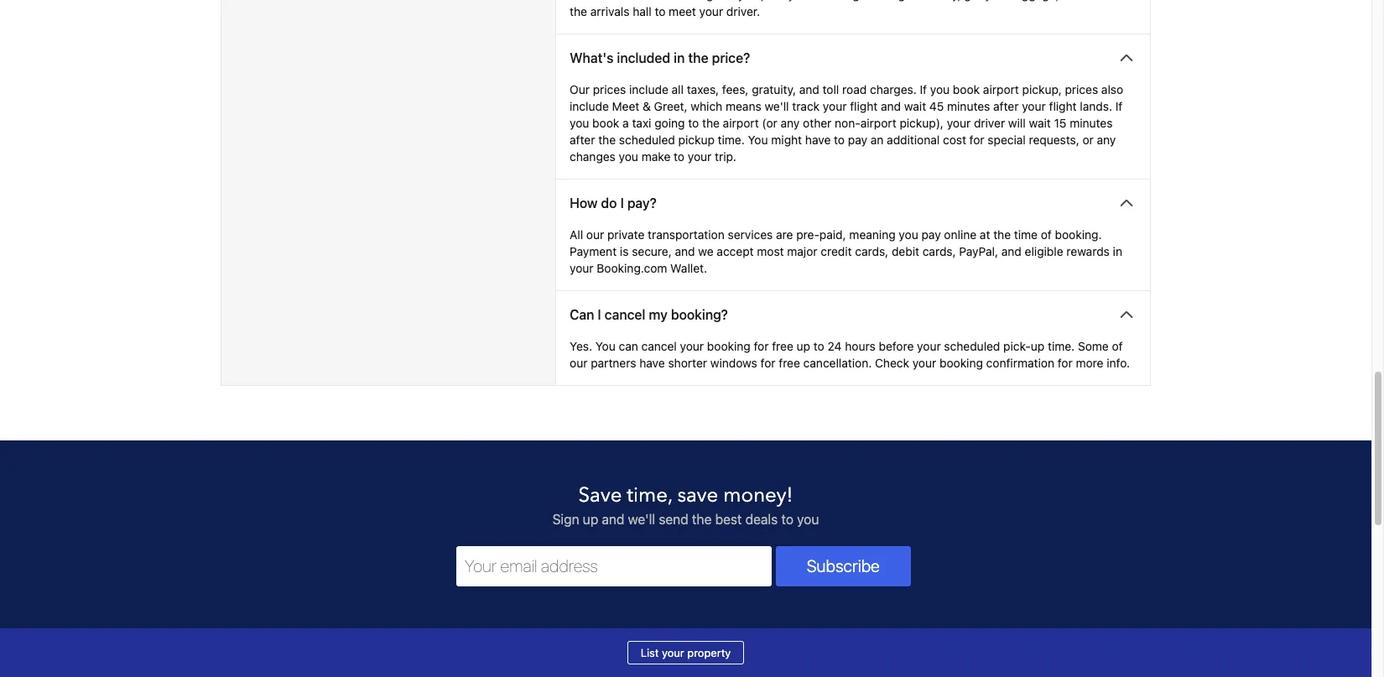 Task type: describe. For each thing, give the bounding box(es) containing it.
2 horizontal spatial up
[[1031, 339, 1045, 354]]

to down non-
[[834, 133, 845, 147]]

to up pickup
[[688, 116, 699, 130]]

can i cancel my booking? element
[[556, 338, 1151, 385]]

0 vertical spatial if
[[920, 82, 927, 97]]

are
[[776, 228, 793, 242]]

you inside the all our private transportation services are pre-paid, meaning you pay online at the time of booking. payment is secure, and we accept most major credit cards, debit cards, paypal, and eligible rewards in your booking.com wallet.
[[899, 228, 919, 242]]

1 horizontal spatial up
[[797, 339, 811, 354]]

major
[[787, 244, 818, 259]]

list
[[641, 646, 659, 660]]

lands.
[[1080, 99, 1113, 114]]

make
[[642, 150, 671, 164]]

requests,
[[1029, 133, 1080, 147]]

will
[[1009, 116, 1026, 130]]

for left more
[[1058, 356, 1073, 370]]

services
[[728, 228, 773, 242]]

pre-
[[797, 228, 820, 242]]

you inside yes. you can cancel your booking for free up to 24 hours before your scheduled pick-up time. some of our partners have shorter windows for free cancellation. check your booking confirmation for more info.
[[596, 339, 616, 354]]

1 horizontal spatial booking
[[940, 356, 983, 370]]

more
[[1076, 356, 1104, 370]]

1 horizontal spatial include
[[629, 82, 669, 97]]

0 horizontal spatial after
[[570, 133, 595, 147]]

confirmation
[[986, 356, 1055, 370]]

i inside dropdown button
[[598, 307, 601, 322]]

before
[[879, 339, 914, 354]]

save time, save money! footer
[[0, 440, 1372, 677]]

is
[[620, 244, 629, 259]]

paid,
[[820, 228, 846, 242]]

cost
[[943, 133, 967, 147]]

booking.
[[1055, 228, 1102, 242]]

eligible
[[1025, 244, 1064, 259]]

wallet.
[[671, 261, 707, 275]]

shorter
[[668, 356, 707, 370]]

your right before
[[917, 339, 941, 354]]

trip.
[[715, 150, 737, 164]]

booking.com
[[597, 261, 667, 275]]

booking?
[[671, 307, 728, 322]]

save time, save money! sign up and we'll send the best deals to you
[[553, 482, 819, 527]]

property
[[687, 646, 731, 660]]

time. inside yes. you can cancel your booking for free up to 24 hours before your scheduled pick-up time. some of our partners have shorter windows for free cancellation. check your booking confirmation for more info.
[[1048, 339, 1075, 354]]

pickup,
[[1023, 82, 1062, 97]]

list your property
[[641, 646, 731, 660]]

subscribe
[[807, 557, 880, 576]]

transportation
[[648, 228, 725, 242]]

taxes,
[[687, 82, 719, 97]]

1 vertical spatial book
[[593, 116, 620, 130]]

taxi
[[632, 116, 652, 130]]

for inside the our prices include all taxes, fees, gratuity, and toll road charges. if you book airport pickup, prices also include meet & greet, which means we'll track your flight and wait 45 minutes after your flight lands. if you book a taxi going to the airport (or any other non-airport pickup), your driver will wait 15 minutes after the scheduled pickup time. you might have to pay an additional cost for special requests, or any changes you make to your trip.
[[970, 133, 985, 147]]

2 flight from the left
[[1049, 99, 1077, 114]]

1 horizontal spatial wait
[[1029, 116, 1051, 130]]

going
[[655, 116, 685, 130]]

meet
[[612, 99, 640, 114]]

how do i pay?
[[570, 196, 657, 211]]

what's included in the price?
[[570, 51, 750, 66]]

info.
[[1107, 356, 1130, 370]]

your down toll
[[823, 99, 847, 114]]

yes.
[[570, 339, 592, 354]]

1 vertical spatial minutes
[[1070, 116, 1113, 130]]

what's included in the price? button
[[556, 35, 1151, 82]]

your right check
[[913, 356, 937, 370]]

greet,
[[654, 99, 688, 114]]

send
[[659, 512, 689, 527]]

your down pickup
[[688, 150, 712, 164]]

0 vertical spatial any
[[781, 116, 800, 130]]

0 vertical spatial booking
[[707, 339, 751, 354]]

subscribe button
[[776, 547, 911, 587]]

most
[[757, 244, 784, 259]]

your up shorter
[[680, 339, 704, 354]]

have inside the our prices include all taxes, fees, gratuity, and toll road charges. if you book airport pickup, prices also include meet & greet, which means we'll track your flight and wait 45 minutes after your flight lands. if you book a taxi going to the airport (or any other non-airport pickup), your driver will wait 15 minutes after the scheduled pickup time. you might have to pay an additional cost for special requests, or any changes you make to your trip.
[[805, 133, 831, 147]]

45
[[930, 99, 944, 114]]

2 prices from the left
[[1065, 82, 1099, 97]]

other
[[803, 116, 832, 130]]

24
[[828, 339, 842, 354]]

pay?
[[628, 196, 657, 211]]

pickup),
[[900, 116, 944, 130]]

list your property link
[[627, 641, 745, 665]]

our inside the all our private transportation services are pre-paid, meaning you pay online at the time of booking. payment is secure, and we accept most major credit cards, debit cards, paypal, and eligible rewards in your booking.com wallet.
[[586, 228, 604, 242]]

your up cost
[[947, 116, 971, 130]]

accept
[[717, 244, 754, 259]]

secure,
[[632, 244, 672, 259]]

road
[[843, 82, 867, 97]]

some
[[1078, 339, 1109, 354]]

driver
[[974, 116, 1005, 130]]

cancellation.
[[804, 356, 872, 370]]

can
[[619, 339, 638, 354]]

windows
[[711, 356, 758, 370]]

what's
[[570, 51, 614, 66]]

your down the pickup,
[[1022, 99, 1046, 114]]

you up 45
[[930, 82, 950, 97]]

i inside dropdown button
[[621, 196, 624, 211]]

price?
[[712, 51, 750, 66]]

additional
[[887, 133, 940, 147]]

a
[[623, 116, 629, 130]]

what if my flight is early or delayed? element
[[556, 0, 1151, 34]]

to right 'make'
[[674, 150, 685, 164]]

time
[[1014, 228, 1038, 242]]

private
[[608, 228, 645, 242]]

deals
[[746, 512, 778, 527]]

cancel inside yes. you can cancel your booking for free up to 24 hours before your scheduled pick-up time. some of our partners have shorter windows for free cancellation. check your booking confirmation for more info.
[[642, 339, 677, 354]]

save
[[677, 482, 719, 510]]

at
[[980, 228, 991, 242]]

partners
[[591, 356, 636, 370]]

which
[[691, 99, 723, 114]]

save
[[579, 482, 622, 510]]

we
[[698, 244, 714, 259]]

1 horizontal spatial airport
[[861, 116, 897, 130]]

what's included in the price? element
[[556, 82, 1151, 179]]

scheduled inside yes. you can cancel your booking for free up to 24 hours before your scheduled pick-up time. some of our partners have shorter windows for free cancellation. check your booking confirmation for more info.
[[944, 339, 1001, 354]]

how do i pay? element
[[556, 227, 1151, 291]]



Task type: locate. For each thing, give the bounding box(es) containing it.
booking left confirmation
[[940, 356, 983, 370]]

you up partners
[[596, 339, 616, 354]]

any
[[781, 116, 800, 130], [1097, 133, 1116, 147]]

free left cancellation. at the bottom right
[[779, 356, 800, 370]]

changes
[[570, 150, 616, 164]]

payment
[[570, 244, 617, 259]]

you left 'make'
[[619, 150, 639, 164]]

of up eligible
[[1041, 228, 1052, 242]]

cancel right can
[[642, 339, 677, 354]]

2 horizontal spatial airport
[[983, 82, 1019, 97]]

0 horizontal spatial wait
[[904, 99, 927, 114]]

we'll down time,
[[628, 512, 655, 527]]

the inside the all our private transportation services are pre-paid, meaning you pay online at the time of booking. payment is secure, and we accept most major credit cards, debit cards, paypal, and eligible rewards in your booking.com wallet.
[[994, 228, 1011, 242]]

1 horizontal spatial have
[[805, 133, 831, 147]]

to
[[688, 116, 699, 130], [834, 133, 845, 147], [674, 150, 685, 164], [814, 339, 825, 354], [782, 512, 794, 527]]

0 horizontal spatial prices
[[593, 82, 626, 97]]

1 vertical spatial time.
[[1048, 339, 1075, 354]]

your down payment on the left top
[[570, 261, 594, 275]]

fees,
[[722, 82, 749, 97]]

airport up driver in the top right of the page
[[983, 82, 1019, 97]]

1 vertical spatial booking
[[940, 356, 983, 370]]

included
[[617, 51, 671, 66]]

pay inside the all our private transportation services are pre-paid, meaning you pay online at the time of booking. payment is secure, and we accept most major credit cards, debit cards, paypal, and eligible rewards in your booking.com wallet.
[[922, 228, 941, 242]]

include
[[629, 82, 669, 97], [570, 99, 609, 114]]

0 vertical spatial you
[[748, 133, 768, 147]]

of inside yes. you can cancel your booking for free up to 24 hours before your scheduled pick-up time. some of our partners have shorter windows for free cancellation. check your booking confirmation for more info.
[[1112, 339, 1123, 354]]

if right charges. at the top right
[[920, 82, 927, 97]]

to inside yes. you can cancel your booking for free up to 24 hours before your scheduled pick-up time. some of our partners have shorter windows for free cancellation. check your booking confirmation for more info.
[[814, 339, 825, 354]]

1 horizontal spatial you
[[748, 133, 768, 147]]

wait up pickup),
[[904, 99, 927, 114]]

scheduled
[[619, 133, 675, 147], [944, 339, 1001, 354]]

the inside what's included in the price? dropdown button
[[688, 51, 709, 66]]

pay left online
[[922, 228, 941, 242]]

and up track
[[799, 82, 820, 97]]

can i cancel my booking?
[[570, 307, 728, 322]]

1 horizontal spatial any
[[1097, 133, 1116, 147]]

1 horizontal spatial cards,
[[923, 244, 956, 259]]

minutes
[[947, 99, 990, 114], [1070, 116, 1113, 130]]

do
[[601, 196, 617, 211]]

1 horizontal spatial in
[[1113, 244, 1123, 259]]

the up changes
[[598, 133, 616, 147]]

in inside the all our private transportation services are pre-paid, meaning you pay online at the time of booking. payment is secure, and we accept most major credit cards, debit cards, paypal, and eligible rewards in your booking.com wallet.
[[1113, 244, 1123, 259]]

cancel up can
[[605, 307, 646, 322]]

0 vertical spatial minutes
[[947, 99, 990, 114]]

check
[[875, 356, 910, 370]]

can
[[570, 307, 594, 322]]

0 horizontal spatial pay
[[848, 133, 868, 147]]

have
[[805, 133, 831, 147], [640, 356, 665, 370]]

cards,
[[855, 244, 889, 259], [923, 244, 956, 259]]

your right list
[[662, 646, 684, 660]]

paypal,
[[959, 244, 999, 259]]

prices up "meet"
[[593, 82, 626, 97]]

the down save
[[692, 512, 712, 527]]

1 flight from the left
[[850, 99, 878, 114]]

1 vertical spatial in
[[1113, 244, 1123, 259]]

1 vertical spatial you
[[596, 339, 616, 354]]

i right do
[[621, 196, 624, 211]]

1 vertical spatial any
[[1097, 133, 1116, 147]]

you down our
[[570, 116, 589, 130]]

prices
[[593, 82, 626, 97], [1065, 82, 1099, 97]]

0 horizontal spatial minutes
[[947, 99, 990, 114]]

0 horizontal spatial scheduled
[[619, 133, 675, 147]]

you down the (or at the top right
[[748, 133, 768, 147]]

0 vertical spatial free
[[772, 339, 794, 354]]

flight up 15
[[1049, 99, 1077, 114]]

and down charges. at the top right
[[881, 99, 901, 114]]

sign
[[553, 512, 579, 527]]

pay left an
[[848, 133, 868, 147]]

1 horizontal spatial i
[[621, 196, 624, 211]]

booking
[[707, 339, 751, 354], [940, 356, 983, 370]]

include down our
[[570, 99, 609, 114]]

&
[[643, 99, 651, 114]]

0 vertical spatial pay
[[848, 133, 868, 147]]

cancel
[[605, 307, 646, 322], [642, 339, 677, 354]]

0 vertical spatial i
[[621, 196, 624, 211]]

if down also
[[1116, 99, 1123, 114]]

any up might
[[781, 116, 800, 130]]

how
[[570, 196, 598, 211]]

my
[[649, 307, 668, 322]]

if
[[920, 82, 927, 97], [1116, 99, 1123, 114]]

1 vertical spatial i
[[598, 307, 601, 322]]

up inside save time, save money! sign up and we'll send the best deals to you
[[583, 512, 598, 527]]

and inside save time, save money! sign up and we'll send the best deals to you
[[602, 512, 625, 527]]

and down "transportation" on the top of page
[[675, 244, 695, 259]]

1 vertical spatial include
[[570, 99, 609, 114]]

pick-
[[1004, 339, 1031, 354]]

airport
[[983, 82, 1019, 97], [723, 116, 759, 130], [861, 116, 897, 130]]

0 vertical spatial we'll
[[765, 99, 789, 114]]

0 horizontal spatial include
[[570, 99, 609, 114]]

up left the 24
[[797, 339, 811, 354]]

to left the 24
[[814, 339, 825, 354]]

and down save at the left bottom of the page
[[602, 512, 625, 527]]

0 horizontal spatial up
[[583, 512, 598, 527]]

0 vertical spatial book
[[953, 82, 980, 97]]

how do i pay? button
[[556, 180, 1151, 227]]

cards, down online
[[923, 244, 956, 259]]

you up "debit"
[[899, 228, 919, 242]]

debit
[[892, 244, 920, 259]]

you
[[748, 133, 768, 147], [596, 339, 616, 354]]

prices up lands.
[[1065, 82, 1099, 97]]

time,
[[627, 482, 672, 510]]

of inside the all our private transportation services are pre-paid, meaning you pay online at the time of booking. payment is secure, and we accept most major credit cards, debit cards, paypal, and eligible rewards in your booking.com wallet.
[[1041, 228, 1052, 242]]

time. inside the our prices include all taxes, fees, gratuity, and toll road charges. if you book airport pickup, prices also include meet & greet, which means we'll track your flight and wait 45 minutes after your flight lands. if you book a taxi going to the airport (or any other non-airport pickup), your driver will wait 15 minutes after the scheduled pickup time. you might have to pay an additional cost for special requests, or any changes you make to your trip.
[[718, 133, 745, 147]]

up up confirmation
[[1031, 339, 1045, 354]]

include up &
[[629, 82, 669, 97]]

gratuity,
[[752, 82, 796, 97]]

scheduled left pick-
[[944, 339, 1001, 354]]

have left shorter
[[640, 356, 665, 370]]

to inside save time, save money! sign up and we'll send the best deals to you
[[782, 512, 794, 527]]

1 horizontal spatial after
[[994, 99, 1019, 114]]

0 horizontal spatial any
[[781, 116, 800, 130]]

the down which
[[702, 116, 720, 130]]

0 horizontal spatial cards,
[[855, 244, 889, 259]]

time.
[[718, 133, 745, 147], [1048, 339, 1075, 354]]

0 horizontal spatial have
[[640, 356, 665, 370]]

your inside save time, save money! footer
[[662, 646, 684, 660]]

wait left 15
[[1029, 116, 1051, 130]]

and down the time
[[1002, 244, 1022, 259]]

0 vertical spatial wait
[[904, 99, 927, 114]]

1 horizontal spatial we'll
[[765, 99, 789, 114]]

15
[[1054, 116, 1067, 130]]

0 horizontal spatial in
[[674, 51, 685, 66]]

charges.
[[870, 82, 917, 97]]

1 horizontal spatial minutes
[[1070, 116, 1113, 130]]

0 horizontal spatial time.
[[718, 133, 745, 147]]

also
[[1102, 82, 1124, 97]]

our prices include all taxes, fees, gratuity, and toll road charges. if you book airport pickup, prices also include meet & greet, which means we'll track your flight and wait 45 minutes after your flight lands. if you book a taxi going to the airport (or any other non-airport pickup), your driver will wait 15 minutes after the scheduled pickup time. you might have to pay an additional cost for special requests, or any changes you make to your trip.
[[570, 82, 1124, 164]]

0 horizontal spatial airport
[[723, 116, 759, 130]]

the up taxes,
[[688, 51, 709, 66]]

0 vertical spatial scheduled
[[619, 133, 675, 147]]

of
[[1041, 228, 1052, 242], [1112, 339, 1123, 354]]

airport up an
[[861, 116, 897, 130]]

credit
[[821, 244, 852, 259]]

0 horizontal spatial you
[[596, 339, 616, 354]]

the
[[688, 51, 709, 66], [702, 116, 720, 130], [598, 133, 616, 147], [994, 228, 1011, 242], [692, 512, 712, 527]]

0 horizontal spatial if
[[920, 82, 927, 97]]

minutes up or
[[1070, 116, 1113, 130]]

for up windows
[[754, 339, 769, 354]]

0 vertical spatial have
[[805, 133, 831, 147]]

any right or
[[1097, 133, 1116, 147]]

1 horizontal spatial of
[[1112, 339, 1123, 354]]

for right windows
[[761, 356, 776, 370]]

we'll inside the our prices include all taxes, fees, gratuity, and toll road charges. if you book airport pickup, prices also include meet & greet, which means we'll track your flight and wait 45 minutes after your flight lands. if you book a taxi going to the airport (or any other non-airport pickup), your driver will wait 15 minutes after the scheduled pickup time. you might have to pay an additional cost for special requests, or any changes you make to your trip.
[[765, 99, 789, 114]]

1 vertical spatial pay
[[922, 228, 941, 242]]

in
[[674, 51, 685, 66], [1113, 244, 1123, 259]]

flight down road
[[850, 99, 878, 114]]

1 vertical spatial we'll
[[628, 512, 655, 527]]

pay
[[848, 133, 868, 147], [922, 228, 941, 242]]

0 horizontal spatial we'll
[[628, 512, 655, 527]]

you inside save time, save money! sign up and we'll send the best deals to you
[[797, 512, 819, 527]]

for down driver in the top right of the page
[[970, 133, 985, 147]]

hours
[[845, 339, 876, 354]]

yes. you can cancel your booking for free up to 24 hours before your scheduled pick-up time. some of our partners have shorter windows for free cancellation. check your booking confirmation for more info.
[[570, 339, 1130, 370]]

(or
[[762, 116, 778, 130]]

1 vertical spatial of
[[1112, 339, 1123, 354]]

1 vertical spatial free
[[779, 356, 800, 370]]

non-
[[835, 116, 861, 130]]

1 horizontal spatial flight
[[1049, 99, 1077, 114]]

best
[[715, 512, 742, 527]]

after up will
[[994, 99, 1019, 114]]

or
[[1083, 133, 1094, 147]]

your inside the all our private transportation services are pre-paid, meaning you pay online at the time of booking. payment is secure, and we accept most major credit cards, debit cards, paypal, and eligible rewards in your booking.com wallet.
[[570, 261, 594, 275]]

minutes up driver in the top right of the page
[[947, 99, 990, 114]]

flight
[[850, 99, 878, 114], [1049, 99, 1077, 114]]

the right at
[[994, 228, 1011, 242]]

all
[[570, 228, 583, 242]]

to right the deals
[[782, 512, 794, 527]]

0 vertical spatial in
[[674, 51, 685, 66]]

0 vertical spatial time.
[[718, 133, 745, 147]]

we'll inside save time, save money! sign up and we'll send the best deals to you
[[628, 512, 655, 527]]

0 horizontal spatial booking
[[707, 339, 751, 354]]

0 horizontal spatial book
[[593, 116, 620, 130]]

after
[[994, 99, 1019, 114], [570, 133, 595, 147]]

have down other
[[805, 133, 831, 147]]

1 horizontal spatial book
[[953, 82, 980, 97]]

rewards
[[1067, 244, 1110, 259]]

airport down means
[[723, 116, 759, 130]]

1 horizontal spatial scheduled
[[944, 339, 1001, 354]]

i right can on the left of page
[[598, 307, 601, 322]]

0 horizontal spatial i
[[598, 307, 601, 322]]

scheduled down taxi
[[619, 133, 675, 147]]

our up payment on the left top
[[586, 228, 604, 242]]

all
[[672, 82, 684, 97]]

have inside yes. you can cancel your booking for free up to 24 hours before your scheduled pick-up time. some of our partners have shorter windows for free cancellation. check your booking confirmation for more info.
[[640, 356, 665, 370]]

you inside the our prices include all taxes, fees, gratuity, and toll road charges. if you book airport pickup, prices also include meet & greet, which means we'll track your flight and wait 45 minutes after your flight lands. if you book a taxi going to the airport (or any other non-airport pickup), your driver will wait 15 minutes after the scheduled pickup time. you might have to pay an additional cost for special requests, or any changes you make to your trip.
[[748, 133, 768, 147]]

cards, down meaning on the top right of the page
[[855, 244, 889, 259]]

in up all
[[674, 51, 685, 66]]

i
[[621, 196, 624, 211], [598, 307, 601, 322]]

we'll down gratuity,
[[765, 99, 789, 114]]

an
[[871, 133, 884, 147]]

Your email address email field
[[456, 547, 772, 587]]

0 vertical spatial our
[[586, 228, 604, 242]]

the inside save time, save money! sign up and we'll send the best deals to you
[[692, 512, 712, 527]]

booking up windows
[[707, 339, 751, 354]]

0 horizontal spatial flight
[[850, 99, 878, 114]]

pay inside the our prices include all taxes, fees, gratuity, and toll road charges. if you book airport pickup, prices also include meet & greet, which means we'll track your flight and wait 45 minutes after your flight lands. if you book a taxi going to the airport (or any other non-airport pickup), your driver will wait 15 minutes after the scheduled pickup time. you might have to pay an additional cost for special requests, or any changes you make to your trip.
[[848, 133, 868, 147]]

1 vertical spatial have
[[640, 356, 665, 370]]

0 vertical spatial of
[[1041, 228, 1052, 242]]

1 vertical spatial our
[[570, 356, 588, 370]]

all our private transportation services are pre-paid, meaning you pay online at the time of booking. payment is secure, and we accept most major credit cards, debit cards, paypal, and eligible rewards in your booking.com wallet.
[[570, 228, 1123, 275]]

pickup
[[679, 133, 715, 147]]

our
[[570, 82, 590, 97]]

time. up 'trip.' at the top of the page
[[718, 133, 745, 147]]

1 vertical spatial scheduled
[[944, 339, 1001, 354]]

2 cards, from the left
[[923, 244, 956, 259]]

for
[[970, 133, 985, 147], [754, 339, 769, 354], [761, 356, 776, 370], [1058, 356, 1073, 370]]

free left the 24
[[772, 339, 794, 354]]

1 horizontal spatial pay
[[922, 228, 941, 242]]

1 vertical spatial after
[[570, 133, 595, 147]]

scheduled inside the our prices include all taxes, fees, gratuity, and toll road charges. if you book airport pickup, prices also include meet & greet, which means we'll track your flight and wait 45 minutes after your flight lands. if you book a taxi going to the airport (or any other non-airport pickup), your driver will wait 15 minutes after the scheduled pickup time. you might have to pay an additional cost for special requests, or any changes you make to your trip.
[[619, 133, 675, 147]]

you
[[930, 82, 950, 97], [570, 116, 589, 130], [619, 150, 639, 164], [899, 228, 919, 242], [797, 512, 819, 527]]

our inside yes. you can cancel your booking for free up to 24 hours before your scheduled pick-up time. some of our partners have shorter windows for free cancellation. check your booking confirmation for more info.
[[570, 356, 588, 370]]

0 vertical spatial include
[[629, 82, 669, 97]]

in inside what's included in the price? dropdown button
[[674, 51, 685, 66]]

0 vertical spatial after
[[994, 99, 1019, 114]]

1 vertical spatial if
[[1116, 99, 1123, 114]]

0 horizontal spatial of
[[1041, 228, 1052, 242]]

1 horizontal spatial prices
[[1065, 82, 1099, 97]]

1 horizontal spatial time.
[[1048, 339, 1075, 354]]

book up driver in the top right of the page
[[953, 82, 980, 97]]

toll
[[823, 82, 839, 97]]

you right the deals
[[797, 512, 819, 527]]

0 vertical spatial cancel
[[605, 307, 646, 322]]

of up "info."
[[1112, 339, 1123, 354]]

meaning
[[850, 228, 896, 242]]

means
[[726, 99, 762, 114]]

can i cancel my booking? button
[[556, 291, 1151, 338]]

after up changes
[[570, 133, 595, 147]]

in right rewards
[[1113, 244, 1123, 259]]

cancel inside dropdown button
[[605, 307, 646, 322]]

our
[[586, 228, 604, 242], [570, 356, 588, 370]]

1 vertical spatial wait
[[1029, 116, 1051, 130]]

book left a
[[593, 116, 620, 130]]

1 vertical spatial cancel
[[642, 339, 677, 354]]

our down yes.
[[570, 356, 588, 370]]

time. left the 'some'
[[1048, 339, 1075, 354]]

1 horizontal spatial if
[[1116, 99, 1123, 114]]

up right sign
[[583, 512, 598, 527]]

1 cards, from the left
[[855, 244, 889, 259]]

money!
[[724, 482, 793, 510]]

1 prices from the left
[[593, 82, 626, 97]]



Task type: vqa. For each thing, say whether or not it's contained in the screenshot.
meaning at the top right of the page
yes



